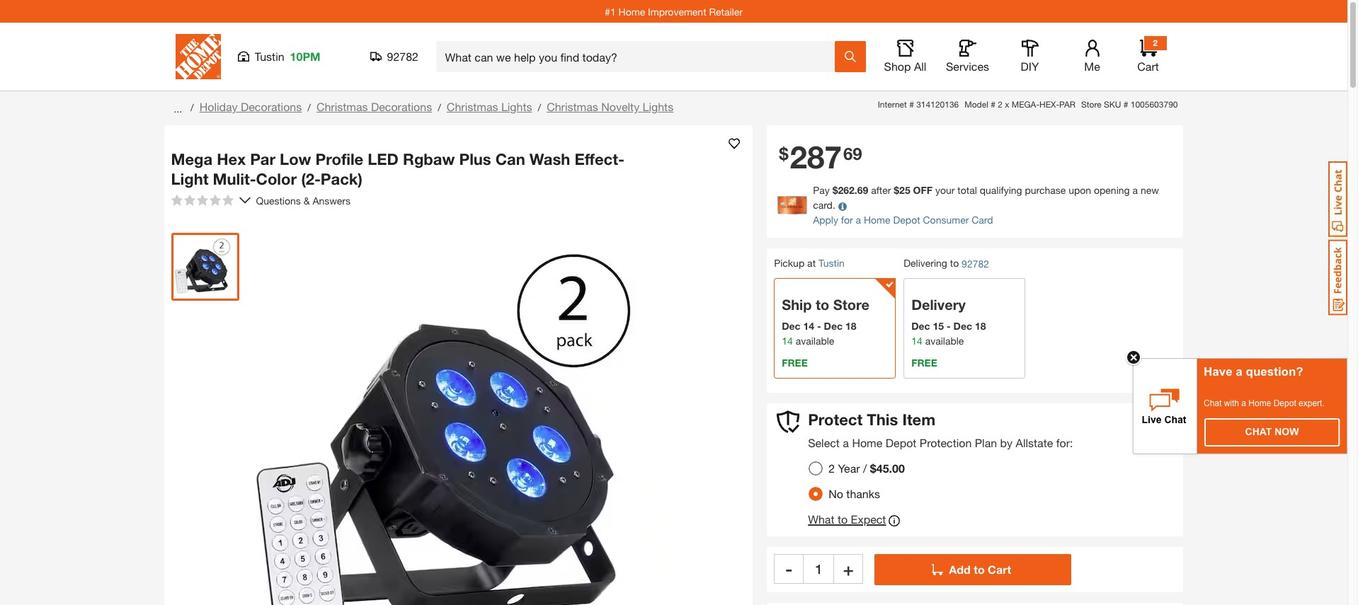 Task type: describe. For each thing, give the bounding box(es) containing it.
profile
[[316, 150, 363, 169]]

christmas novelty lights link
[[547, 100, 674, 113]]

...
[[174, 102, 182, 114]]

upon
[[1069, 184, 1092, 196]]

for:
[[1057, 436, 1073, 450]]

a inside protect this item select a home depot protection plan by allstate for:
[[843, 436, 849, 450]]

services button
[[945, 40, 991, 74]]

1 horizontal spatial 14
[[804, 320, 815, 332]]

store inside the ship to store dec 14 - dec 18 14 available
[[833, 297, 870, 313]]

rgbaw
[[403, 150, 455, 169]]

1005603790
[[1131, 99, 1178, 110]]

to for store
[[816, 297, 830, 313]]

protect
[[808, 411, 863, 429]]

287
[[790, 138, 842, 176]]

by
[[1001, 436, 1013, 450]]

available inside the ship to store dec 14 - dec 18 14 available
[[796, 335, 835, 347]]

- inside button
[[786, 559, 792, 579]]

mega-
[[1012, 99, 1040, 110]]

a inside your total qualifying purchase upon opening a new card.
[[1133, 184, 1138, 196]]

shop
[[884, 59, 911, 73]]

(2-
[[301, 170, 321, 188]]

... button
[[171, 98, 185, 118]]

+
[[844, 559, 854, 579]]

hex
[[217, 150, 246, 169]]

me button
[[1070, 40, 1115, 74]]

can
[[496, 150, 525, 169]]

What can we help you find today? search field
[[445, 42, 834, 72]]

at
[[808, 257, 816, 269]]

the home depot logo image
[[175, 34, 221, 79]]

ship to store dec 14 - dec 18 14 available
[[782, 297, 870, 347]]

/ down 10pm on the top of page
[[308, 101, 311, 113]]

92782 inside the delivering to 92782
[[962, 258, 990, 270]]

1 horizontal spatial tustin
[[819, 257, 845, 269]]

expert.
[[1299, 399, 1325, 409]]

2 inside cart 2
[[1153, 38, 1158, 48]]

item
[[903, 411, 936, 429]]

mega
[[171, 150, 213, 169]]

hex-
[[1040, 99, 1060, 110]]

92782 button
[[370, 50, 419, 64]]

delivering
[[904, 257, 948, 269]]

free for to
[[782, 357, 808, 369]]

to for expect
[[838, 513, 848, 526]]

mega hex par low profile led rgbaw plus can wash effect- light mulit-color (2-pack)
[[171, 150, 625, 188]]

pay $ 262.69 after $ 25 off
[[813, 184, 933, 196]]

novelty
[[601, 100, 640, 113]]

christmas novelty lights 2 x mega hex par 64.0 image
[[174, 236, 236, 298]]

2 year / $45.00
[[829, 462, 905, 475]]

1 horizontal spatial cart
[[1138, 59, 1159, 73]]

chat now link
[[1206, 419, 1339, 446]]

services
[[946, 59, 990, 73]]

add
[[949, 563, 971, 576]]

cart inside button
[[988, 563, 1011, 576]]

purchase
[[1025, 184, 1066, 196]]

new
[[1141, 184, 1159, 196]]

- inside the ship to store dec 14 - dec 18 14 available
[[817, 320, 821, 332]]

holiday
[[199, 100, 238, 113]]

feedback link image
[[1329, 239, 1348, 316]]

sku
[[1104, 99, 1122, 110]]

$ 287 69
[[779, 138, 862, 176]]

- inside delivery dec 15 - dec 18 14 available
[[947, 320, 951, 332]]

92782 inside button
[[387, 50, 419, 63]]

chat with a home depot expert.
[[1204, 399, 1325, 409]]

have
[[1204, 366, 1233, 379]]

par
[[250, 150, 276, 169]]

delivery
[[912, 297, 966, 313]]

/ right christmas lights link
[[538, 101, 541, 113]]

protect this item select a home depot protection plan by allstate for:
[[808, 411, 1073, 450]]

apply
[[813, 214, 839, 226]]

questions & answers
[[256, 194, 353, 206]]

92782 link
[[962, 257, 990, 271]]

with
[[1224, 399, 1240, 409]]

total
[[958, 184, 977, 196]]

no
[[829, 487, 844, 501]]

2 lights from the left
[[643, 100, 674, 113]]

home down after
[[864, 214, 891, 226]]

christmas lights link
[[447, 100, 532, 113]]

depot for expert.
[[1274, 399, 1297, 409]]

tustin button
[[819, 257, 845, 269]]

#1 home improvement retailer
[[605, 5, 743, 17]]

wash
[[530, 150, 570, 169]]

1 lights from the left
[[501, 100, 532, 113]]

opening
[[1094, 184, 1130, 196]]

ship
[[782, 297, 812, 313]]

14 inside delivery dec 15 - dec 18 14 available
[[912, 335, 923, 347]]

answers
[[313, 194, 351, 206]]

what
[[808, 513, 835, 526]]

what to expect
[[808, 513, 886, 526]]

par
[[1060, 99, 1076, 110]]

what to expect button
[[808, 513, 901, 530]]

question?
[[1246, 366, 1304, 379]]

home right #1
[[619, 5, 645, 17]]

to for cart
[[974, 563, 985, 576]]

diy
[[1021, 59, 1039, 73]]

card.
[[813, 199, 836, 211]]

2 dec from the left
[[824, 320, 843, 332]]

delivery dec 15 - dec 18 14 available
[[912, 297, 986, 347]]

2 # from the left
[[991, 99, 996, 110]]

pay
[[813, 184, 830, 196]]

add to cart button
[[875, 554, 1072, 586]]

4 dec from the left
[[954, 320, 972, 332]]

all
[[914, 59, 927, 73]]

qualifying
[[980, 184, 1023, 196]]

262.69
[[838, 184, 869, 196]]

18 inside delivery dec 15 - dec 18 14 available
[[975, 320, 986, 332]]

to for 92782
[[950, 257, 959, 269]]

a right 'for' in the right of the page
[[856, 214, 861, 226]]

2 christmas from the left
[[447, 100, 498, 113]]

your
[[936, 184, 955, 196]]

plus
[[459, 150, 491, 169]]



Task type: locate. For each thing, give the bounding box(es) containing it.
a right select
[[843, 436, 849, 450]]

thanks
[[847, 487, 880, 501]]

1 horizontal spatial -
[[817, 320, 821, 332]]

diy button
[[1008, 40, 1053, 74]]

0 horizontal spatial cart
[[988, 563, 1011, 576]]

2 horizontal spatial 14
[[912, 335, 923, 347]]

2 free from the left
[[912, 357, 938, 369]]

off
[[913, 184, 933, 196]]

0 vertical spatial depot
[[893, 214, 921, 226]]

improvement
[[648, 5, 707, 17]]

option group containing 2 year /
[[803, 456, 916, 507]]

select
[[808, 436, 840, 450]]

1 available from the left
[[796, 335, 835, 347]]

home right the with
[[1249, 399, 1272, 409]]

christmas left novelty
[[547, 100, 598, 113]]

dec down 'ship'
[[782, 320, 801, 332]]

now
[[1275, 427, 1299, 438]]

effect-
[[575, 150, 625, 169]]

1 # from the left
[[910, 99, 914, 110]]

0 horizontal spatial 18
[[846, 320, 857, 332]]

expect
[[851, 513, 886, 526]]

0 horizontal spatial lights
[[501, 100, 532, 113]]

to right add
[[974, 563, 985, 576]]

1 horizontal spatial 18
[[975, 320, 986, 332]]

depot inside protect this item select a home depot protection plan by allstate for:
[[886, 436, 917, 450]]

questions & answers link
[[256, 193, 353, 208]]

2 decorations from the left
[[371, 100, 432, 113]]

to right what at the right of page
[[838, 513, 848, 526]]

2 horizontal spatial -
[[947, 320, 951, 332]]

None field
[[804, 554, 834, 584]]

1 horizontal spatial #
[[991, 99, 996, 110]]

tustin left 10pm on the top of page
[[255, 50, 284, 63]]

to
[[950, 257, 959, 269], [816, 297, 830, 313], [838, 513, 848, 526], [974, 563, 985, 576]]

- down pickup at tustin
[[817, 320, 821, 332]]

info image
[[838, 202, 847, 211]]

store
[[1082, 99, 1102, 110], [833, 297, 870, 313]]

- left + button
[[786, 559, 792, 579]]

0 horizontal spatial 92782
[[387, 50, 419, 63]]

for
[[841, 214, 853, 226]]

2 vertical spatial 2
[[829, 462, 835, 475]]

1 horizontal spatial 92782
[[962, 258, 990, 270]]

- button
[[774, 554, 804, 584]]

internet # 314120136 model # 2 x mega-hex-par store sku # 1005603790
[[878, 99, 1178, 110]]

$ right pay
[[833, 184, 838, 196]]

0 horizontal spatial $
[[779, 144, 789, 164]]

cart right add
[[988, 563, 1011, 576]]

this
[[867, 411, 898, 429]]

decorations down the 92782 button
[[371, 100, 432, 113]]

0 horizontal spatial 2
[[829, 462, 835, 475]]

home up 2 year / $45.00
[[852, 436, 883, 450]]

model
[[965, 99, 989, 110]]

to right 'ship'
[[816, 297, 830, 313]]

/ left christmas lights link
[[438, 101, 441, 113]]

have a question?
[[1204, 366, 1304, 379]]

25
[[900, 184, 911, 196]]

/ right year
[[863, 462, 867, 475]]

store down the tustin button
[[833, 297, 870, 313]]

allstate
[[1016, 436, 1053, 450]]

$ right after
[[894, 184, 900, 196]]

0 stars image
[[171, 195, 233, 206]]

0 horizontal spatial tustin
[[255, 50, 284, 63]]

0 horizontal spatial free
[[782, 357, 808, 369]]

a left "new"
[[1133, 184, 1138, 196]]

apply for a home depot consumer card
[[813, 214, 993, 226]]

retailer
[[709, 5, 743, 17]]

18 inside the ship to store dec 14 - dec 18 14 available
[[846, 320, 857, 332]]

$ inside the $ 287 69
[[779, 144, 789, 164]]

low
[[280, 150, 311, 169]]

depot for consumer
[[893, 214, 921, 226]]

2 horizontal spatial christmas
[[547, 100, 598, 113]]

depot
[[893, 214, 921, 226], [1274, 399, 1297, 409], [886, 436, 917, 450]]

cart 2
[[1138, 38, 1159, 73]]

color
[[256, 170, 297, 188]]

home
[[619, 5, 645, 17], [864, 214, 891, 226], [1249, 399, 1272, 409], [852, 436, 883, 450]]

live chat image
[[1329, 161, 1348, 237]]

a right have
[[1236, 366, 1243, 379]]

# right internet
[[910, 99, 914, 110]]

1 decorations from the left
[[241, 100, 302, 113]]

available down the 15
[[925, 335, 964, 347]]

0 horizontal spatial -
[[786, 559, 792, 579]]

2 horizontal spatial 2
[[1153, 38, 1158, 48]]

dec down the tustin button
[[824, 320, 843, 332]]

christmas decorations link
[[317, 100, 432, 113]]

holiday decorations link
[[199, 100, 302, 113]]

2 horizontal spatial $
[[894, 184, 900, 196]]

0 horizontal spatial store
[[833, 297, 870, 313]]

$
[[779, 144, 789, 164], [833, 184, 838, 196], [894, 184, 900, 196]]

92782 up '... / holiday decorations / christmas decorations / christmas lights / christmas novelty lights'
[[387, 50, 419, 63]]

0 vertical spatial store
[[1082, 99, 1102, 110]]

1 horizontal spatial free
[[912, 357, 938, 369]]

internet
[[878, 99, 907, 110]]

depot down item
[[886, 436, 917, 450]]

home inside protect this item select a home depot protection plan by allstate for:
[[852, 436, 883, 450]]

mulit-
[[213, 170, 256, 188]]

1 vertical spatial tustin
[[819, 257, 845, 269]]

led
[[368, 150, 399, 169]]

/
[[191, 101, 194, 113], [308, 101, 311, 113], [438, 101, 441, 113], [538, 101, 541, 113], [863, 462, 867, 475]]

decorations right holiday
[[241, 100, 302, 113]]

0 horizontal spatial 14
[[782, 335, 793, 347]]

lights up the can
[[501, 100, 532, 113]]

to inside the delivering to 92782
[[950, 257, 959, 269]]

10pm
[[290, 50, 321, 63]]

3 # from the left
[[1124, 99, 1129, 110]]

69
[[844, 144, 862, 164]]

0 vertical spatial 92782
[[387, 50, 419, 63]]

1 vertical spatial 2
[[998, 99, 1003, 110]]

christmas
[[317, 100, 368, 113], [447, 100, 498, 113], [547, 100, 598, 113]]

# right sku
[[1124, 99, 1129, 110]]

15
[[933, 320, 944, 332]]

dec left the 15
[[912, 320, 930, 332]]

+ button
[[834, 554, 864, 584]]

1 free from the left
[[782, 357, 808, 369]]

$45.00
[[870, 462, 905, 475]]

#1
[[605, 5, 616, 17]]

1 18 from the left
[[846, 320, 857, 332]]

chat now
[[1246, 427, 1299, 438]]

available
[[796, 335, 835, 347], [925, 335, 964, 347]]

available inside delivery dec 15 - dec 18 14 available
[[925, 335, 964, 347]]

92782 down card
[[962, 258, 990, 270]]

18
[[846, 320, 857, 332], [975, 320, 986, 332]]

free
[[782, 357, 808, 369], [912, 357, 938, 369]]

christmas up plus
[[447, 100, 498, 113]]

light
[[171, 170, 209, 188]]

dec
[[782, 320, 801, 332], [824, 320, 843, 332], [912, 320, 930, 332], [954, 320, 972, 332]]

shop all button
[[883, 40, 928, 74]]

1 horizontal spatial christmas
[[447, 100, 498, 113]]

-
[[817, 320, 821, 332], [947, 320, 951, 332], [786, 559, 792, 579]]

pickup
[[774, 257, 805, 269]]

1 horizontal spatial decorations
[[371, 100, 432, 113]]

3 christmas from the left
[[547, 100, 598, 113]]

1 horizontal spatial 2
[[998, 99, 1003, 110]]

0 horizontal spatial available
[[796, 335, 835, 347]]

store left sku
[[1082, 99, 1102, 110]]

free down the ship to store dec 14 - dec 18 14 available
[[782, 357, 808, 369]]

1 vertical spatial store
[[833, 297, 870, 313]]

add to cart
[[949, 563, 1011, 576]]

1 vertical spatial cart
[[988, 563, 1011, 576]]

1 horizontal spatial available
[[925, 335, 964, 347]]

lights right novelty
[[643, 100, 674, 113]]

free down the 15
[[912, 357, 938, 369]]

2 vertical spatial depot
[[886, 436, 917, 450]]

2 up 1005603790
[[1153, 38, 1158, 48]]

1 horizontal spatial store
[[1082, 99, 1102, 110]]

free for dec
[[912, 357, 938, 369]]

&
[[304, 194, 310, 206]]

cart up 1005603790
[[1138, 59, 1159, 73]]

# left x
[[991, 99, 996, 110]]

a right the with
[[1242, 399, 1247, 409]]

depot left 'expert.'
[[1274, 399, 1297, 409]]

to left 92782 'link'
[[950, 257, 959, 269]]

to inside the ship to store dec 14 - dec 18 14 available
[[816, 297, 830, 313]]

2 left x
[[998, 99, 1003, 110]]

1 vertical spatial depot
[[1274, 399, 1297, 409]]

1 horizontal spatial $
[[833, 184, 838, 196]]

apply now image
[[778, 196, 813, 215]]

after
[[871, 184, 891, 196]]

0 horizontal spatial decorations
[[241, 100, 302, 113]]

0 vertical spatial tustin
[[255, 50, 284, 63]]

0 vertical spatial 2
[[1153, 38, 1158, 48]]

2 available from the left
[[925, 335, 964, 347]]

0 horizontal spatial #
[[910, 99, 914, 110]]

tustin 10pm
[[255, 50, 321, 63]]

$ left 287
[[779, 144, 789, 164]]

available down 'ship'
[[796, 335, 835, 347]]

0 horizontal spatial christmas
[[317, 100, 368, 113]]

2 left year
[[829, 462, 835, 475]]

questions
[[256, 194, 301, 206]]

#
[[910, 99, 914, 110], [991, 99, 996, 110], [1124, 99, 1129, 110]]

consumer
[[923, 214, 969, 226]]

1 dec from the left
[[782, 320, 801, 332]]

1 horizontal spatial lights
[[643, 100, 674, 113]]

2 horizontal spatial #
[[1124, 99, 1129, 110]]

3 dec from the left
[[912, 320, 930, 332]]

dec right the 15
[[954, 320, 972, 332]]

tustin right "at"
[[819, 257, 845, 269]]

2 18 from the left
[[975, 320, 986, 332]]

1 vertical spatial 92782
[[962, 258, 990, 270]]

christmas up profile
[[317, 100, 368, 113]]

chat
[[1246, 427, 1272, 438]]

delivering to 92782
[[904, 257, 990, 270]]

/ right ...
[[191, 101, 194, 113]]

option group
[[803, 456, 916, 507]]

1 christmas from the left
[[317, 100, 368, 113]]

- right the 15
[[947, 320, 951, 332]]

card
[[972, 214, 993, 226]]

314120136
[[917, 99, 959, 110]]

0 vertical spatial cart
[[1138, 59, 1159, 73]]

apply for a home depot consumer card link
[[813, 214, 993, 226]]

depot down 25
[[893, 214, 921, 226]]



Task type: vqa. For each thing, say whether or not it's contained in the screenshot.
No Thanks
yes



